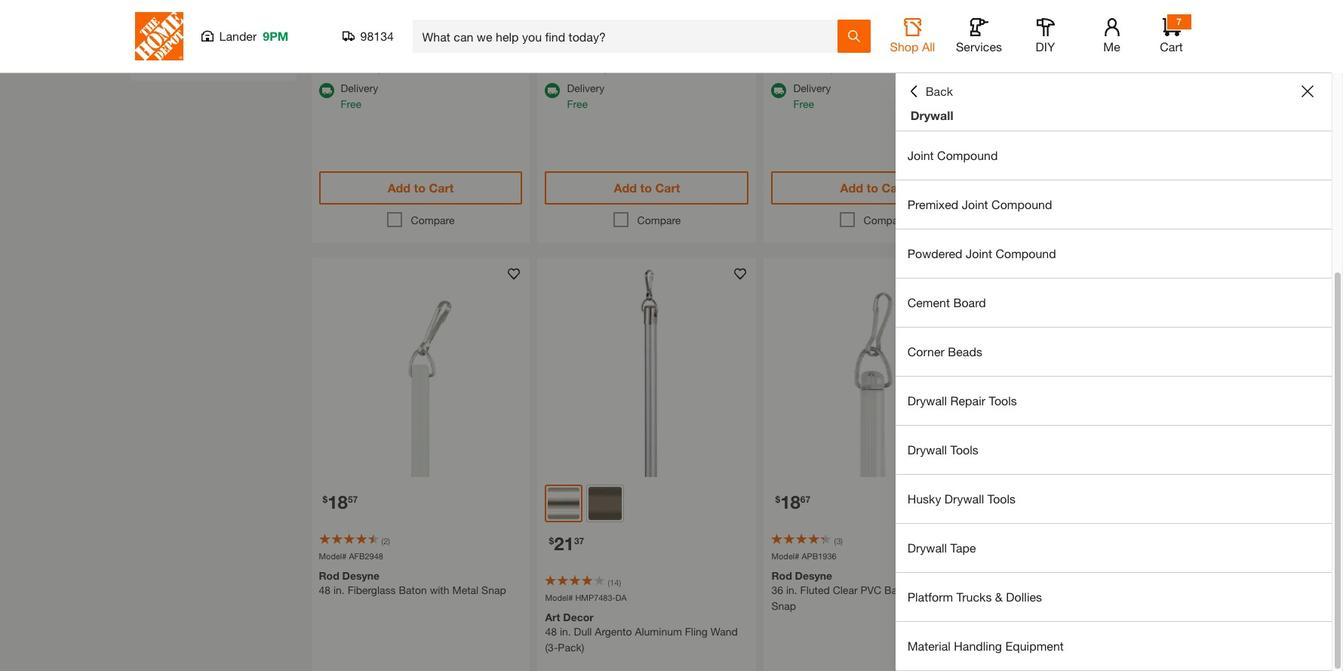 Task type: describe. For each thing, give the bounding box(es) containing it.
67
[[801, 494, 811, 505]]

in. for fluted
[[786, 584, 798, 597]]

1 delivery free from the left
[[341, 81, 378, 110]]

all
[[922, 39, 936, 54]]

18 for $ 18 67
[[781, 491, 801, 512]]

silver image
[[548, 488, 580, 519]]

3 add to cart from the left
[[841, 180, 907, 195]]

back
[[926, 84, 953, 98]]

baton for 36 in. smooth clear pvc baton with metal snap
[[1119, 584, 1147, 597]]

me button
[[1088, 18, 1136, 54]]

lander
[[219, 29, 257, 43]]

1 delivery from the left
[[341, 81, 378, 94]]

da
[[616, 593, 627, 602]]

drywall repair tools
[[908, 393, 1017, 408]]

bronze image
[[589, 487, 622, 520]]

$ for $ 18
[[1002, 494, 1007, 505]]

pleat
[[198, 19, 222, 32]]

drywall tape
[[908, 540, 976, 555]]

14
[[610, 577, 619, 587]]

0 vertical spatial joint
[[908, 148, 934, 162]]

2
[[384, 536, 388, 546]]

( 3 )
[[834, 536, 843, 546]]

1 horizontal spatial model#
[[545, 593, 573, 602]]

add for 3rd add to cart button from right
[[614, 180, 637, 195]]

available shipping image
[[319, 83, 334, 98]]

with for 36 in. smooth clear pvc baton with metal snap
[[1150, 584, 1169, 597]]

1 horizontal spatial (
[[608, 577, 610, 587]]

ship for 1st available for pickup image from right
[[817, 61, 837, 74]]

pvc for smooth
[[1095, 584, 1116, 597]]

the home depot logo image
[[135, 12, 183, 60]]

$ 21 37
[[549, 533, 584, 554]]

apb1936
[[802, 551, 837, 561]]

) for $ 18 57
[[388, 536, 390, 546]]

( 14 )
[[608, 577, 621, 587]]

57
[[348, 494, 358, 505]]

dull
[[574, 625, 592, 638]]

0 vertical spatial compound
[[938, 148, 998, 162]]

project
[[951, 99, 989, 113]]

36 in. fluted clear pvc baton with metal snap image
[[764, 258, 983, 477]]

baton inside rod desyne 48 in. fiberglass baton with metal snap
[[399, 584, 427, 597]]

drywall for drywall
[[911, 108, 954, 122]]

diy
[[1036, 39, 1056, 54]]

platform trucks & dollies
[[908, 590, 1042, 604]]

store for 1st available for pickup image from right
[[852, 61, 876, 74]]

1 add to cart from the left
[[388, 180, 454, 195]]

available shipping image for 1st available for pickup image from right
[[772, 83, 787, 98]]

$ for $ 18 57
[[323, 494, 328, 505]]

1 ship from the left
[[364, 61, 384, 74]]

2 available for pickup image from the left
[[772, 45, 787, 60]]

model# apb1936
[[772, 551, 837, 561]]

trucks
[[957, 590, 992, 604]]

drywall tools
[[908, 442, 979, 457]]

rod desyne 48 in. fiberglass baton with metal snap
[[319, 569, 506, 597]]

joint for powdered
[[966, 246, 993, 260]]

desyne inside rod desyne 36 in. smooth clear pvc baton with metal snap
[[1022, 569, 1059, 582]]

calculator
[[992, 99, 1047, 113]]

3
[[836, 536, 841, 546]]

corner beads
[[908, 344, 983, 359]]

rod desyne 36 in. smooth clear pvc baton with metal snap
[[998, 569, 1199, 613]]

joint compound
[[908, 148, 998, 162]]

( for $ 18 57
[[382, 536, 384, 546]]

free ship to store
[[341, 61, 423, 74]]

desyne for $ 18 67
[[795, 569, 833, 582]]

98134
[[360, 29, 394, 43]]

in. for dull
[[560, 625, 571, 638]]

(3-
[[545, 641, 558, 654]]

metal for 36 in. fluted clear pvc baton with metal snap
[[938, 584, 965, 597]]

with for 36 in. fluted clear pvc baton with metal snap
[[916, 584, 935, 597]]

18 for $ 18
[[1007, 491, 1027, 512]]

joint compound link
[[896, 131, 1332, 180]]

1 pickup free ship to store from the left
[[567, 44, 650, 74]]

material
[[908, 639, 951, 653]]

cement board
[[908, 295, 986, 309]]

21
[[554, 533, 574, 554]]

diy button
[[1022, 18, 1070, 54]]

view
[[153, 51, 175, 63]]

repair
[[951, 393, 986, 408]]

drywall project calculator link
[[896, 82, 1332, 131]]

rod for $ 18 67
[[772, 569, 792, 582]]

afb2948
[[349, 551, 383, 561]]

7
[[1177, 16, 1182, 27]]

- view less
[[146, 51, 200, 63]]

drywall for drywall repair tools
[[908, 393, 947, 408]]

services button
[[955, 18, 1004, 54]]

9pm
[[263, 29, 289, 43]]

husky
[[908, 491, 942, 506]]

3 add to cart button from the left
[[772, 171, 976, 205]]

drawer close image
[[1302, 85, 1314, 97]]

drywall project calculator
[[908, 99, 1047, 113]]

2 add to cart from the left
[[614, 180, 680, 195]]

What can we help you find today? search field
[[422, 20, 837, 52]]

art decor 48 in. dull argento aluminum fling wand (3-pack)
[[545, 611, 738, 654]]

feedback link image
[[1323, 255, 1344, 337]]

1 store from the left
[[400, 61, 423, 74]]

material handling equipment link
[[896, 622, 1332, 670]]

snap for 36 in. fluted clear pvc baton with metal snap
[[772, 600, 796, 613]]

add for fourth add to cart button from the right
[[388, 180, 411, 195]]

platform
[[908, 590, 953, 604]]

wand
[[711, 625, 738, 638]]

equipment
[[1006, 639, 1064, 653]]

48 in. fiberglass baton with metal snap image
[[311, 258, 530, 477]]

premixed joint compound link
[[896, 180, 1332, 229]]

4 add to cart from the left
[[1067, 180, 1133, 195]]

2 delivery from the left
[[567, 81, 605, 94]]

pickup for 1st available for pickup image from right
[[794, 44, 826, 57]]

$ 18 67
[[776, 491, 811, 512]]

snap inside rod desyne 48 in. fiberglass baton with metal snap
[[482, 584, 506, 597]]

pvc for fluted
[[861, 584, 882, 597]]

cement
[[908, 295, 950, 309]]

joint for premixed
[[962, 197, 989, 211]]

art
[[545, 611, 560, 624]]

( for $ 18 67
[[834, 536, 836, 546]]

2 pickup free ship to store from the left
[[794, 44, 876, 74]]

fiberglass
[[348, 584, 396, 597]]

argento
[[595, 625, 632, 638]]

tape
[[951, 540, 976, 555]]

48 for 48 in. fiberglass baton with metal snap
[[319, 584, 331, 597]]

compound for premixed
[[992, 197, 1053, 211]]

add for 3rd add to cart button from the left
[[841, 180, 864, 195]]

pickup for available for pickup icon
[[1020, 44, 1053, 57]]

cart 7
[[1160, 16, 1183, 54]]

add for 1st add to cart button from right
[[1067, 180, 1090, 195]]

( 2 )
[[382, 536, 390, 546]]



Task type: locate. For each thing, give the bounding box(es) containing it.
with inside rod desyne 48 in. fiberglass baton with metal snap
[[430, 584, 450, 597]]

1 horizontal spatial 18
[[781, 491, 801, 512]]

pickup
[[567, 44, 600, 57], [794, 44, 826, 57], [1020, 44, 1053, 57]]

36 inside rod desyne 36 in. fluted clear pvc baton with metal snap
[[772, 584, 784, 597]]

snap inside rod desyne 36 in. fluted clear pvc baton with metal snap
[[772, 600, 796, 613]]

4 add from the left
[[1067, 180, 1090, 195]]

1 baton from the left
[[399, 584, 427, 597]]

( up afb2948
[[382, 536, 384, 546]]

$ 18
[[1002, 491, 1027, 512]]

add
[[388, 180, 411, 195], [614, 180, 637, 195], [841, 180, 864, 195], [1067, 180, 1090, 195]]

) for $ 18 67
[[841, 536, 843, 546]]

in. left fluted
[[786, 584, 798, 597]]

1 horizontal spatial available for pickup image
[[772, 45, 787, 60]]

1 vertical spatial 48
[[545, 625, 557, 638]]

powdered
[[908, 246, 963, 260]]

1 36 from the left
[[772, 584, 784, 597]]

model# for $ 18 67
[[772, 551, 800, 561]]

baton right fiberglass
[[399, 584, 427, 597]]

0 horizontal spatial compare
[[411, 214, 455, 226]]

2 horizontal spatial desyne
[[1022, 569, 1059, 582]]

clear inside rod desyne 36 in. fluted clear pvc baton with metal snap
[[833, 584, 858, 597]]

add to cart
[[388, 180, 454, 195], [614, 180, 680, 195], [841, 180, 907, 195], [1067, 180, 1133, 195]]

compound down project
[[938, 148, 998, 162]]

compound up powdered joint compound
[[992, 197, 1053, 211]]

drywall for drywall project calculator
[[908, 99, 947, 113]]

available for pickup image
[[545, 45, 560, 60], [772, 45, 787, 60]]

baton inside rod desyne 36 in. smooth clear pvc baton with metal snap
[[1119, 584, 1147, 597]]

$ for $ 18 67
[[776, 494, 781, 505]]

tools for repair
[[989, 393, 1017, 408]]

handling
[[954, 639, 1002, 653]]

1 horizontal spatial )
[[619, 577, 621, 587]]

2 vertical spatial compound
[[996, 246, 1057, 260]]

3 delivery from the left
[[794, 81, 831, 94]]

1 with from the left
[[430, 584, 450, 597]]

$ 18 57
[[323, 491, 358, 512]]

in. inside rod desyne 48 in. fiberglass baton with metal snap
[[334, 584, 345, 597]]

drywall right husky
[[945, 491, 985, 506]]

model# for $ 18 57
[[319, 551, 347, 561]]

48 inside art decor 48 in. dull argento aluminum fling wand (3-pack)
[[545, 625, 557, 638]]

1 horizontal spatial with
[[916, 584, 935, 597]]

0 horizontal spatial pvc
[[861, 584, 882, 597]]

36 for 36 in. smooth clear pvc baton with metal snap
[[998, 584, 1010, 597]]

36 left fluted
[[772, 584, 784, 597]]

- view less link
[[138, 41, 289, 73]]

3 ship from the left
[[817, 61, 837, 74]]

drywall
[[908, 99, 947, 113], [911, 108, 954, 122], [908, 393, 947, 408], [908, 442, 947, 457], [945, 491, 985, 506], [908, 540, 947, 555]]

( up hmp7483-
[[608, 577, 610, 587]]

fluted
[[801, 584, 830, 597]]

rod for $ 18 57
[[319, 569, 339, 582]]

joint right the premixed
[[962, 197, 989, 211]]

joint
[[908, 148, 934, 162], [962, 197, 989, 211], [966, 246, 993, 260]]

$ for $ 21 37
[[549, 535, 554, 546]]

cement board link
[[896, 279, 1332, 327]]

desyne up smooth
[[1022, 569, 1059, 582]]

1 horizontal spatial snap
[[772, 600, 796, 613]]

premixed
[[908, 197, 959, 211]]

in. inside art decor 48 in. dull argento aluminum fling wand (3-pack)
[[560, 625, 571, 638]]

0 horizontal spatial available shipping image
[[545, 83, 560, 98]]

metal for 36 in. smooth clear pvc baton with metal snap
[[1172, 584, 1199, 597]]

back button
[[908, 84, 953, 99]]

lander 9pm
[[219, 29, 289, 43]]

3 add from the left
[[841, 180, 864, 195]]

rod inside rod desyne 36 in. fluted clear pvc baton with metal snap
[[772, 569, 792, 582]]

compound down premixed joint compound
[[996, 246, 1057, 260]]

0 horizontal spatial 18
[[328, 491, 348, 512]]

1 horizontal spatial clear
[[1067, 584, 1092, 597]]

3 with from the left
[[1150, 584, 1169, 597]]

0 horizontal spatial desyne
[[342, 569, 380, 582]]

2 delivery free from the left
[[567, 81, 605, 110]]

desyne
[[342, 569, 380, 582], [795, 569, 833, 582], [1022, 569, 1059, 582]]

tools inside "link"
[[951, 442, 979, 457]]

draperies
[[225, 19, 269, 32]]

3 delivery free from the left
[[794, 81, 831, 110]]

store for available for pickup icon
[[1079, 61, 1103, 74]]

2 horizontal spatial delivery free
[[794, 81, 831, 110]]

3 baton from the left
[[1119, 584, 1147, 597]]

drywall inside 'link'
[[908, 99, 947, 113]]

drywall left repair
[[908, 393, 947, 408]]

2 baton from the left
[[885, 584, 913, 597]]

36 inside rod desyne 36 in. smooth clear pvc baton with metal snap
[[998, 584, 1010, 597]]

desyne up fluted
[[795, 569, 833, 582]]

decor
[[563, 611, 594, 624]]

0 horizontal spatial (
[[382, 536, 384, 546]]

ship for first available for pickup image
[[591, 61, 611, 74]]

1 add to cart button from the left
[[319, 171, 523, 205]]

available shipping image for first available for pickup image
[[545, 83, 560, 98]]

2 horizontal spatial pickup
[[1020, 44, 1053, 57]]

hmp7483-
[[576, 593, 616, 602]]

metal inside rod desyne 36 in. smooth clear pvc baton with metal snap
[[1172, 584, 1199, 597]]

4 add to cart button from the left
[[998, 171, 1202, 205]]

clear inside rod desyne 36 in. smooth clear pvc baton with metal snap
[[1067, 584, 1092, 597]]

platform trucks & dollies link
[[896, 573, 1332, 621]]

baton down drywall tape
[[885, 584, 913, 597]]

$ inside $ 18 57
[[323, 494, 328, 505]]

in. left fiberglass
[[334, 584, 345, 597]]

0 horizontal spatial with
[[430, 584, 450, 597]]

in. for smooth
[[1013, 584, 1024, 597]]

material handling equipment
[[908, 639, 1064, 653]]

with down drywall tape
[[916, 584, 935, 597]]

0 horizontal spatial clear
[[833, 584, 858, 597]]

husky drywall tools
[[908, 491, 1016, 506]]

3 store from the left
[[852, 61, 876, 74]]

2 horizontal spatial pickup free ship to store
[[1020, 44, 1103, 74]]

&
[[995, 590, 1003, 604]]

2 clear from the left
[[1067, 584, 1092, 597]]

2 horizontal spatial rod
[[998, 569, 1019, 582]]

4 store from the left
[[1079, 61, 1103, 74]]

2 desyne from the left
[[795, 569, 833, 582]]

pinch pleat draperies link
[[169, 19, 269, 32]]

2 horizontal spatial baton
[[1119, 584, 1147, 597]]

me
[[1104, 39, 1121, 54]]

clear
[[833, 584, 858, 597], [1067, 584, 1092, 597]]

2 horizontal spatial snap
[[998, 600, 1023, 613]]

0 horizontal spatial )
[[388, 536, 390, 546]]

smooth
[[1027, 584, 1064, 597]]

0 horizontal spatial rod
[[319, 569, 339, 582]]

2 horizontal spatial )
[[841, 536, 843, 546]]

rod up '&'
[[998, 569, 1019, 582]]

2 horizontal spatial compare
[[864, 214, 908, 226]]

1 pickup from the left
[[567, 44, 600, 57]]

1 pvc from the left
[[861, 584, 882, 597]]

1 horizontal spatial pickup free ship to store
[[794, 44, 876, 74]]

48 for 48 in. dull argento aluminum fling wand (3-pack)
[[545, 625, 557, 638]]

desyne inside rod desyne 36 in. fluted clear pvc baton with metal snap
[[795, 569, 833, 582]]

store
[[400, 61, 423, 74], [626, 61, 650, 74], [852, 61, 876, 74], [1079, 61, 1103, 74]]

2 rod from the left
[[772, 569, 792, 582]]

0 horizontal spatial pickup
[[567, 44, 600, 57]]

snap inside rod desyne 36 in. smooth clear pvc baton with metal snap
[[998, 600, 1023, 613]]

with down drywall tape "link"
[[1150, 584, 1169, 597]]

2 18 from the left
[[781, 491, 801, 512]]

available shipping image
[[545, 83, 560, 98], [772, 83, 787, 98]]

3 18 from the left
[[1007, 491, 1027, 512]]

rod desyne 36 in. fluted clear pvc baton with metal snap
[[772, 569, 965, 613]]

compound
[[938, 148, 998, 162], [992, 197, 1053, 211], [996, 246, 1057, 260]]

pinch pleat draperies
[[169, 19, 269, 32]]

pack)
[[558, 641, 584, 654]]

shop
[[890, 39, 919, 54]]

1 horizontal spatial metal
[[938, 584, 965, 597]]

delivery free
[[341, 81, 378, 110], [567, 81, 605, 110], [794, 81, 831, 110]]

2 vertical spatial tools
[[988, 491, 1016, 506]]

36 in. smooth clear pvc baton with metal snap image
[[991, 258, 1210, 477]]

baton down drywall tape "link"
[[1119, 584, 1147, 597]]

0 vertical spatial tools
[[989, 393, 1017, 408]]

clear right smooth
[[1067, 584, 1092, 597]]

1 horizontal spatial desyne
[[795, 569, 833, 582]]

in. inside rod desyne 36 in. fluted clear pvc baton with metal snap
[[786, 584, 798, 597]]

36
[[772, 584, 784, 597], [998, 584, 1010, 597]]

pvc right fluted
[[861, 584, 882, 597]]

1 horizontal spatial pickup
[[794, 44, 826, 57]]

rod down 'model# apb1936'
[[772, 569, 792, 582]]

drywall repair tools link
[[896, 377, 1332, 425]]

shop all
[[890, 39, 936, 54]]

37
[[574, 535, 584, 546]]

2 vertical spatial joint
[[966, 246, 993, 260]]

clear for fluted
[[833, 584, 858, 597]]

36 right "trucks"
[[998, 584, 1010, 597]]

2 store from the left
[[626, 61, 650, 74]]

36 for 36 in. fluted clear pvc baton with metal snap
[[772, 584, 784, 597]]

1 vertical spatial tools
[[951, 442, 979, 457]]

free
[[341, 61, 362, 74], [567, 61, 588, 74], [794, 61, 814, 74], [1020, 61, 1041, 74], [341, 97, 362, 110], [567, 97, 588, 110], [794, 97, 814, 110]]

2 horizontal spatial (
[[834, 536, 836, 546]]

( up apb1936 at the right of page
[[834, 536, 836, 546]]

drywall up husky
[[908, 442, 947, 457]]

rod down model# afb2948
[[319, 569, 339, 582]]

pvc inside rod desyne 36 in. smooth clear pvc baton with metal snap
[[1095, 584, 1116, 597]]

1 vertical spatial joint
[[962, 197, 989, 211]]

1 horizontal spatial rod
[[772, 569, 792, 582]]

powdered joint compound
[[908, 246, 1057, 260]]

drywall for drywall tools
[[908, 442, 947, 457]]

0 horizontal spatial pickup free ship to store
[[567, 44, 650, 74]]

shop all button
[[889, 18, 937, 54]]

1 horizontal spatial 48
[[545, 625, 557, 638]]

2 horizontal spatial metal
[[1172, 584, 1199, 597]]

model# hmp7483-da
[[545, 593, 627, 602]]

3 desyne from the left
[[1022, 569, 1059, 582]]

ship
[[364, 61, 384, 74], [591, 61, 611, 74], [817, 61, 837, 74], [1044, 61, 1064, 74]]

pvc
[[861, 584, 882, 597], [1095, 584, 1116, 597]]

available for pickup image
[[998, 45, 1013, 60]]

with
[[430, 584, 450, 597], [916, 584, 935, 597], [1150, 584, 1169, 597]]

3 metal from the left
[[1172, 584, 1199, 597]]

48 inside rod desyne 48 in. fiberglass baton with metal snap
[[319, 584, 331, 597]]

48 in. dull argento aluminum fling wand (3-pack) image
[[538, 258, 757, 477]]

clear for smooth
[[1067, 584, 1092, 597]]

drywall tape link
[[896, 524, 1332, 572]]

in. inside rod desyne 36 in. smooth clear pvc baton with metal snap
[[1013, 584, 1024, 597]]

0 horizontal spatial metal
[[452, 584, 479, 597]]

2 metal from the left
[[938, 584, 965, 597]]

tools for drywall
[[988, 491, 1016, 506]]

drywall tools link
[[896, 426, 1332, 474]]

$ inside $ 21 37
[[549, 535, 554, 546]]

with inside rod desyne 36 in. smooth clear pvc baton with metal snap
[[1150, 584, 1169, 597]]

rod inside rod desyne 36 in. smooth clear pvc baton with metal snap
[[998, 569, 1019, 582]]

2 pvc from the left
[[1095, 584, 1116, 597]]

2 compare from the left
[[637, 214, 681, 226]]

2 with from the left
[[916, 584, 935, 597]]

in. up pack)
[[560, 625, 571, 638]]

48 down art
[[545, 625, 557, 638]]

clear right fluted
[[833, 584, 858, 597]]

model# left afb2948
[[319, 551, 347, 561]]

baton
[[399, 584, 427, 597], [885, 584, 913, 597], [1119, 584, 1147, 597]]

2 ship from the left
[[591, 61, 611, 74]]

1 metal from the left
[[452, 584, 479, 597]]

drywall down back button
[[911, 108, 954, 122]]

store for first available for pickup image
[[626, 61, 650, 74]]

pickup for first available for pickup image
[[567, 44, 600, 57]]

dollies
[[1006, 590, 1042, 604]]

with inside rod desyne 36 in. fluted clear pvc baton with metal snap
[[916, 584, 935, 597]]

model# left apb1936 at the right of page
[[772, 551, 800, 561]]

snap for 36 in. smooth clear pvc baton with metal snap
[[998, 600, 1023, 613]]

1 desyne from the left
[[342, 569, 380, 582]]

48 down model# afb2948
[[319, 584, 331, 597]]

1 clear from the left
[[833, 584, 858, 597]]

0 vertical spatial 48
[[319, 584, 331, 597]]

3 compare from the left
[[864, 214, 908, 226]]

1 18 from the left
[[328, 491, 348, 512]]

18
[[328, 491, 348, 512], [781, 491, 801, 512], [1007, 491, 1027, 512]]

0 horizontal spatial delivery
[[341, 81, 378, 94]]

metal inside rod desyne 36 in. fluted clear pvc baton with metal snap
[[938, 584, 965, 597]]

metal inside rod desyne 48 in. fiberglass baton with metal snap
[[452, 584, 479, 597]]

2 available shipping image from the left
[[772, 83, 787, 98]]

premixed joint compound
[[908, 197, 1053, 211]]

$
[[323, 494, 328, 505], [776, 494, 781, 505], [1002, 494, 1007, 505], [549, 535, 554, 546]]

tools
[[989, 393, 1017, 408], [951, 442, 979, 457], [988, 491, 1016, 506]]

2 horizontal spatial model#
[[772, 551, 800, 561]]

compare
[[411, 214, 455, 226], [637, 214, 681, 226], [864, 214, 908, 226]]

rod inside rod desyne 48 in. fiberglass baton with metal snap
[[319, 569, 339, 582]]

1 add from the left
[[388, 180, 411, 195]]

1 horizontal spatial delivery
[[567, 81, 605, 94]]

drywall left tape
[[908, 540, 947, 555]]

baton inside rod desyne 36 in. fluted clear pvc baton with metal snap
[[885, 584, 913, 597]]

4 ship from the left
[[1044, 61, 1064, 74]]

$ inside the $ 18 67
[[776, 494, 781, 505]]

rod
[[319, 569, 339, 582], [772, 569, 792, 582], [998, 569, 1019, 582]]

beads
[[948, 344, 983, 359]]

1 compare from the left
[[411, 214, 455, 226]]

2 pickup from the left
[[794, 44, 826, 57]]

1 available shipping image from the left
[[545, 83, 560, 98]]

powdered joint compound link
[[896, 229, 1332, 278]]

98134 button
[[342, 29, 394, 44]]

board
[[954, 295, 986, 309]]

desyne up fiberglass
[[342, 569, 380, 582]]

0 horizontal spatial 48
[[319, 584, 331, 597]]

drywall for drywall tape
[[908, 540, 947, 555]]

3 pickup free ship to store from the left
[[1020, 44, 1103, 74]]

with right fiberglass
[[430, 584, 450, 597]]

0 horizontal spatial model#
[[319, 551, 347, 561]]

1 horizontal spatial baton
[[885, 584, 913, 597]]

joint up the premixed
[[908, 148, 934, 162]]

0 horizontal spatial delivery free
[[341, 81, 378, 110]]

less
[[178, 51, 200, 63]]

pickup free ship to store
[[567, 44, 650, 74], [794, 44, 876, 74], [1020, 44, 1103, 74]]

1 horizontal spatial 36
[[998, 584, 1010, 597]]

2 add to cart button from the left
[[545, 171, 749, 205]]

in. for fiberglass
[[334, 584, 345, 597]]

husky drywall tools link
[[896, 475, 1332, 523]]

0 horizontal spatial available for pickup image
[[545, 45, 560, 60]]

1 horizontal spatial pvc
[[1095, 584, 1116, 597]]

2 horizontal spatial with
[[1150, 584, 1169, 597]]

model# up art
[[545, 593, 573, 602]]

pvc inside rod desyne 36 in. fluted clear pvc baton with metal snap
[[861, 584, 882, 597]]

desyne for $ 18 57
[[342, 569, 380, 582]]

pvc down drywall tape "link"
[[1095, 584, 1116, 597]]

to
[[387, 61, 397, 74], [614, 61, 623, 74], [840, 61, 849, 74], [1067, 61, 1076, 74], [414, 180, 426, 195], [641, 180, 652, 195], [867, 180, 879, 195], [1093, 180, 1105, 195]]

3 rod from the left
[[998, 569, 1019, 582]]

$ inside $ 18
[[1002, 494, 1007, 505]]

fling
[[685, 625, 708, 638]]

(
[[382, 536, 384, 546], [834, 536, 836, 546], [608, 577, 610, 587]]

2 36 from the left
[[998, 584, 1010, 597]]

model#
[[319, 551, 347, 561], [772, 551, 800, 561], [545, 593, 573, 602]]

aluminum
[[635, 625, 682, 638]]

2 add from the left
[[614, 180, 637, 195]]

drywall down back
[[908, 99, 947, 113]]

joint right powdered
[[966, 246, 993, 260]]

2 horizontal spatial delivery
[[794, 81, 831, 94]]

snap
[[482, 584, 506, 597], [772, 600, 796, 613], [998, 600, 1023, 613]]

in. right '&'
[[1013, 584, 1024, 597]]

desyne inside rod desyne 48 in. fiberglass baton with metal snap
[[342, 569, 380, 582]]

1 horizontal spatial delivery free
[[567, 81, 605, 110]]

0 horizontal spatial 36
[[772, 584, 784, 597]]

baton for 36 in. fluted clear pvc baton with metal snap
[[885, 584, 913, 597]]

1 horizontal spatial compare
[[637, 214, 681, 226]]

compound for powdered
[[996, 246, 1057, 260]]

2 horizontal spatial 18
[[1007, 491, 1027, 512]]

0 horizontal spatial baton
[[399, 584, 427, 597]]

1 available for pickup image from the left
[[545, 45, 560, 60]]

corner beads link
[[896, 328, 1332, 376]]

ship for available for pickup icon
[[1044, 61, 1064, 74]]

1 vertical spatial compound
[[992, 197, 1053, 211]]

corner
[[908, 344, 945, 359]]

1 horizontal spatial available shipping image
[[772, 83, 787, 98]]

3 pickup from the left
[[1020, 44, 1053, 57]]

18 for $ 18 57
[[328, 491, 348, 512]]

pinch
[[169, 19, 196, 32]]

0 horizontal spatial snap
[[482, 584, 506, 597]]

-
[[146, 51, 150, 63]]

1 rod from the left
[[319, 569, 339, 582]]



Task type: vqa. For each thing, say whether or not it's contained in the screenshot.
the 4.4 out of 563 reviews
no



